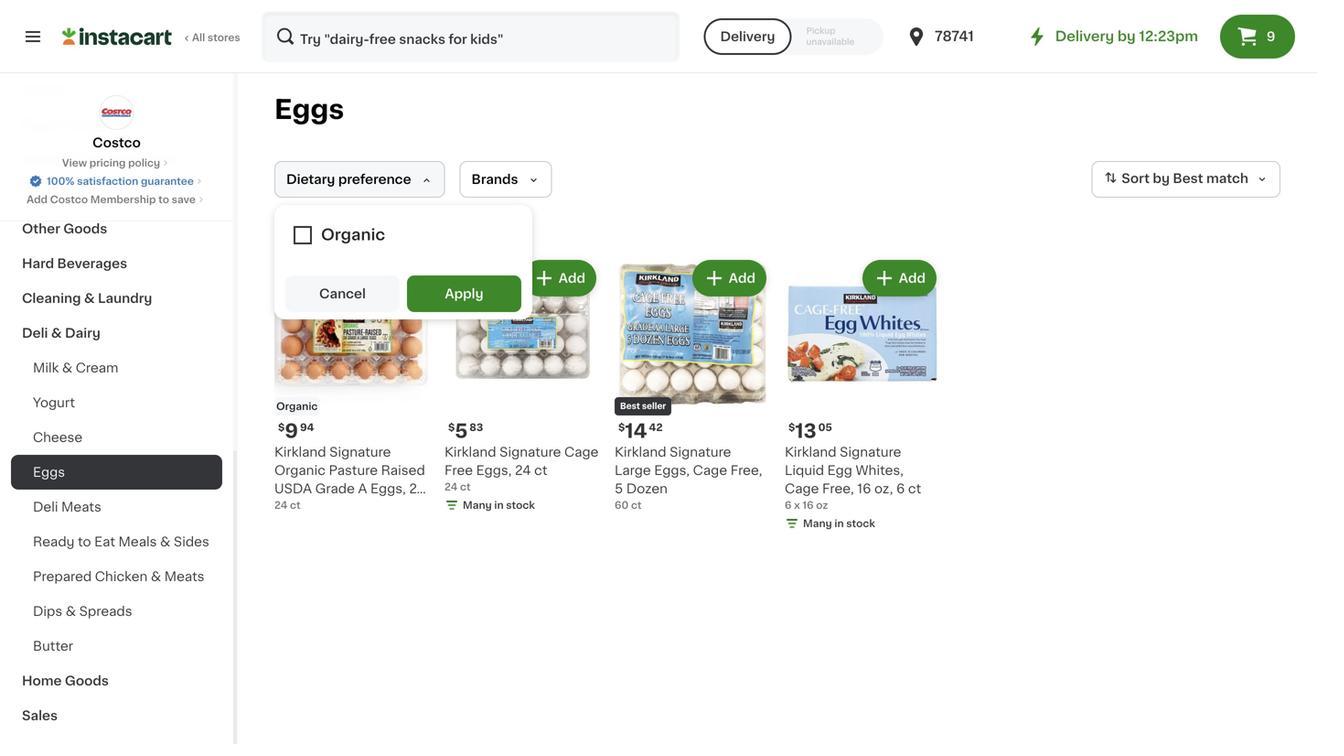 Task type: locate. For each thing, give the bounding box(es) containing it.
1 horizontal spatial delivery
[[1056, 30, 1115, 43]]

goods right home in the bottom of the page
[[65, 675, 109, 687]]

0 vertical spatial goods
[[64, 118, 108, 131]]

1 vertical spatial 9
[[285, 421, 298, 441]]

kirkland for pasture
[[275, 446, 326, 459]]

eggs, down raised
[[371, 482, 406, 495]]

24 down raised
[[409, 482, 426, 495]]

free, down egg at the bottom
[[823, 482, 855, 495]]

2 kirkland from the left
[[445, 446, 497, 459]]

1 vertical spatial deli
[[33, 501, 58, 513]]

2 vertical spatial cage
[[785, 482, 820, 495]]

product group
[[275, 256, 430, 513], [445, 256, 600, 516], [615, 256, 771, 513], [785, 256, 941, 534]]

eggs, inside kirkland signature large eggs, cage free, 5 dozen 60 ct
[[655, 464, 690, 477]]

add button for 13
[[865, 262, 935, 295]]

delivery inside delivery 'button'
[[721, 30, 776, 43]]

stock down the oz,
[[847, 518, 876, 529]]

sort by
[[1122, 172, 1171, 185]]

by
[[1118, 30, 1136, 43], [1154, 172, 1171, 185]]

eggs, up dozen
[[655, 464, 690, 477]]

$ for 9
[[278, 422, 285, 432]]

delivery inside delivery by 12:23pm 'link'
[[1056, 30, 1115, 43]]

$ left 05
[[789, 422, 796, 432]]

& down beverages
[[84, 292, 95, 305]]

all
[[192, 32, 205, 43]]

0 vertical spatial 5
[[455, 421, 468, 441]]

0 vertical spatial 9
[[1268, 30, 1276, 43]]

organic up usda
[[275, 464, 326, 477]]

cheese
[[33, 431, 83, 444]]

goods up beverages
[[63, 222, 107, 235]]

deli for deli meats
[[33, 501, 58, 513]]

in down kirkland signature liquid egg whites, cage free, 16 oz, 6 ct 6 x 16 oz
[[835, 518, 844, 529]]

many down "oz"
[[804, 518, 833, 529]]

meats up the eat
[[61, 501, 101, 513]]

& up the 100%
[[69, 153, 80, 166]]

1 vertical spatial organic
[[275, 464, 326, 477]]

costco up personal
[[93, 136, 141, 149]]

eggs,
[[476, 464, 512, 477], [655, 464, 690, 477], [371, 482, 406, 495]]

24
[[515, 464, 531, 477], [445, 482, 458, 492], [409, 482, 426, 495], [275, 500, 288, 510]]

0 vertical spatial to
[[158, 194, 169, 205]]

6
[[897, 482, 905, 495], [785, 500, 792, 510]]

3 add button from the left
[[694, 262, 765, 295]]

by inside best match sort by field
[[1154, 172, 1171, 185]]

grade
[[315, 482, 355, 495]]

1 $ from the left
[[278, 422, 285, 432]]

0 vertical spatial free,
[[731, 464, 763, 477]]

13
[[796, 421, 817, 441]]

free
[[445, 464, 473, 477]]

best left match
[[1174, 172, 1204, 185]]

by for delivery
[[1118, 30, 1136, 43]]

goods inside "link"
[[64, 118, 108, 131]]

deli inside deli & dairy link
[[22, 327, 48, 340]]

& right chicken
[[151, 570, 161, 583]]

0 vertical spatial deli
[[22, 327, 48, 340]]

many
[[463, 500, 492, 510], [804, 518, 833, 529]]

add costco membership to save
[[27, 194, 196, 205]]

0 vertical spatial many
[[463, 500, 492, 510]]

save
[[172, 194, 196, 205]]

milk
[[33, 362, 59, 374]]

by left 12:23pm
[[1118, 30, 1136, 43]]

3 $ from the left
[[619, 422, 625, 432]]

best
[[1174, 172, 1204, 185], [621, 402, 640, 410]]

6 right the oz,
[[897, 482, 905, 495]]

free, inside kirkland signature large eggs, cage free, 5 dozen 60 ct
[[731, 464, 763, 477]]

free,
[[731, 464, 763, 477], [823, 482, 855, 495]]

kirkland up liquid
[[785, 446, 837, 459]]

kirkland inside kirkland signature cage free eggs, 24 ct 24 ct
[[445, 446, 497, 459]]

9
[[1268, 30, 1276, 43], [285, 421, 298, 441]]

12:23pm
[[1140, 30, 1199, 43]]

eggs up dietary
[[275, 97, 344, 123]]

product group containing 13
[[785, 256, 941, 534]]

14
[[625, 421, 648, 441]]

many in stock down "oz"
[[804, 518, 876, 529]]

all stores link
[[62, 11, 242, 62]]

$ inside $ 9 94
[[278, 422, 285, 432]]

kirkland inside 'kirkland signature organic pasture raised usda grade a eggs, 24 ct'
[[275, 446, 326, 459]]

1 horizontal spatial 9
[[1268, 30, 1276, 43]]

0 horizontal spatial delivery
[[721, 30, 776, 43]]

1 vertical spatial cage
[[693, 464, 728, 477]]

ct inside kirkland signature large eggs, cage free, 5 dozen 60 ct
[[631, 500, 642, 510]]

delivery for delivery
[[721, 30, 776, 43]]

many down free
[[463, 500, 492, 510]]

& right dips
[[66, 605, 76, 618]]

0 horizontal spatial many
[[463, 500, 492, 510]]

$ inside $ 13 05
[[789, 422, 796, 432]]

signature for whites,
[[840, 446, 902, 459]]

signature inside kirkland signature large eggs, cage free, 5 dozen 60 ct
[[670, 446, 732, 459]]

$ inside $ 5 83
[[448, 422, 455, 432]]

Best match Sort by field
[[1092, 161, 1281, 198]]

best for best seller
[[621, 402, 640, 410]]

signature inside kirkland signature liquid egg whites, cage free, 16 oz, 6 ct 6 x 16 oz
[[840, 446, 902, 459]]

cage
[[565, 446, 599, 459], [693, 464, 728, 477], [785, 482, 820, 495]]

signature inside 'kirkland signature organic pasture raised usda grade a eggs, 24 ct'
[[330, 446, 391, 459]]

0 horizontal spatial eggs
[[33, 466, 65, 479]]

1 vertical spatial many
[[804, 518, 833, 529]]

view pricing policy link
[[62, 156, 171, 170]]

free, left liquid
[[731, 464, 763, 477]]

4 $ from the left
[[789, 422, 796, 432]]

0 vertical spatial best
[[1174, 172, 1204, 185]]

home goods link
[[11, 664, 222, 698]]

0 horizontal spatial free,
[[731, 464, 763, 477]]

4 kirkland from the left
[[785, 446, 837, 459]]

42
[[649, 422, 663, 432]]

$ left 83
[[448, 422, 455, 432]]

5 inside kirkland signature large eggs, cage free, 5 dozen 60 ct
[[615, 482, 623, 495]]

sales
[[22, 709, 58, 722]]

2 signature from the left
[[500, 446, 561, 459]]

kirkland inside kirkland signature liquid egg whites, cage free, 16 oz, 6 ct 6 x 16 oz
[[785, 446, 837, 459]]

ready to eat meals & sides link
[[11, 524, 222, 559]]

add button
[[354, 262, 425, 295], [524, 262, 595, 295], [694, 262, 765, 295], [865, 262, 935, 295]]

0 horizontal spatial eggs,
[[371, 482, 406, 495]]

kirkland for free
[[445, 446, 497, 459]]

add for 9
[[389, 272, 416, 285]]

deli up milk
[[22, 327, 48, 340]]

0 horizontal spatial 9
[[285, 421, 298, 441]]

0 horizontal spatial cage
[[565, 446, 599, 459]]

organic inside 'kirkland signature organic pasture raised usda grade a eggs, 24 ct'
[[275, 464, 326, 477]]

1 vertical spatial goods
[[63, 222, 107, 235]]

goods for home goods
[[65, 675, 109, 687]]

$ for 14
[[619, 422, 625, 432]]

2 horizontal spatial cage
[[785, 482, 820, 495]]

1 horizontal spatial many in stock
[[804, 518, 876, 529]]

4 product group from the left
[[785, 256, 941, 534]]

kirkland inside kirkland signature large eggs, cage free, 5 dozen 60 ct
[[615, 446, 667, 459]]

best inside best match sort by field
[[1174, 172, 1204, 185]]

0 horizontal spatial 5
[[455, 421, 468, 441]]

0 horizontal spatial by
[[1118, 30, 1136, 43]]

5 left 83
[[455, 421, 468, 441]]

& for dairy
[[51, 327, 62, 340]]

stock down kirkland signature cage free eggs, 24 ct 24 ct
[[506, 500, 535, 510]]

60
[[615, 500, 629, 510]]

to down guarantee
[[158, 194, 169, 205]]

other goods link
[[11, 211, 222, 246]]

1 vertical spatial eggs
[[33, 466, 65, 479]]

0 horizontal spatial 16
[[803, 500, 814, 510]]

0 horizontal spatial to
[[78, 535, 91, 548]]

apply button
[[407, 275, 522, 312]]

$ 9 94
[[278, 421, 314, 441]]

2 vertical spatial goods
[[65, 675, 109, 687]]

meats down sides
[[164, 570, 205, 583]]

6 left x
[[785, 500, 792, 510]]

product group containing 9
[[275, 256, 430, 513]]

delivery by 12:23pm
[[1056, 30, 1199, 43]]

& left dairy
[[51, 327, 62, 340]]

ct inside 'kirkland signature organic pasture raised usda grade a eggs, 24 ct'
[[275, 501, 288, 513]]

100% satisfaction guarantee
[[47, 176, 194, 186]]

1 horizontal spatial by
[[1154, 172, 1171, 185]]

1 horizontal spatial many
[[804, 518, 833, 529]]

0 vertical spatial in
[[495, 500, 504, 510]]

best left seller
[[621, 402, 640, 410]]

& inside "link"
[[66, 605, 76, 618]]

16 left the oz,
[[858, 482, 872, 495]]

$ inside '$ 14 42'
[[619, 422, 625, 432]]

kirkland signature large eggs, cage free, 5 dozen 60 ct
[[615, 446, 763, 510]]

ct
[[535, 464, 548, 477], [460, 482, 471, 492], [909, 482, 922, 495], [290, 500, 301, 510], [631, 500, 642, 510], [275, 501, 288, 513]]

other
[[22, 222, 60, 235]]

goods for paper goods
[[64, 118, 108, 131]]

dips & spreads
[[33, 605, 132, 618]]

0 vertical spatial many in stock
[[463, 500, 535, 510]]

1 signature from the left
[[330, 446, 391, 459]]

& left sides
[[160, 535, 171, 548]]

1 horizontal spatial 16
[[858, 482, 872, 495]]

$
[[278, 422, 285, 432], [448, 422, 455, 432], [619, 422, 625, 432], [789, 422, 796, 432]]

$ left 94
[[278, 422, 285, 432]]

kirkland up large
[[615, 446, 667, 459]]

1 horizontal spatial cage
[[693, 464, 728, 477]]

kirkland for egg
[[785, 446, 837, 459]]

chicken
[[95, 570, 148, 583]]

1 vertical spatial in
[[835, 518, 844, 529]]

16
[[858, 482, 872, 495], [803, 500, 814, 510]]

other goods
[[22, 222, 107, 235]]

liquor link
[[11, 72, 222, 107]]

cleaning & laundry
[[22, 292, 152, 305]]

& right milk
[[62, 362, 72, 374]]

many in stock down kirkland signature cage free eggs, 24 ct 24 ct
[[463, 500, 535, 510]]

signature
[[330, 446, 391, 459], [500, 446, 561, 459], [670, 446, 732, 459], [840, 446, 902, 459]]

guarantee
[[141, 176, 194, 186]]

3 product group from the left
[[615, 256, 771, 513]]

2 $ from the left
[[448, 422, 455, 432]]

3 signature from the left
[[670, 446, 732, 459]]

None search field
[[262, 11, 680, 62]]

9 inside button
[[1268, 30, 1276, 43]]

2 horizontal spatial eggs,
[[655, 464, 690, 477]]

1 vertical spatial 16
[[803, 500, 814, 510]]

2 add button from the left
[[524, 262, 595, 295]]

0 vertical spatial 16
[[858, 482, 872, 495]]

butter
[[33, 640, 73, 653]]

1 add button from the left
[[354, 262, 425, 295]]

liquor
[[22, 83, 64, 96]]

0 vertical spatial eggs
[[275, 97, 344, 123]]

kirkland down $ 9 94
[[275, 446, 326, 459]]

0 vertical spatial 6
[[897, 482, 905, 495]]

cancel button
[[286, 275, 400, 312]]

0 vertical spatial meats
[[61, 501, 101, 513]]

1 horizontal spatial in
[[835, 518, 844, 529]]

Search field
[[264, 13, 679, 60]]

wine link
[[11, 177, 222, 211]]

0 vertical spatial cage
[[565, 446, 599, 459]]

4 signature from the left
[[840, 446, 902, 459]]

deli up ready
[[33, 501, 58, 513]]

0 horizontal spatial in
[[495, 500, 504, 510]]

in down kirkland signature cage free eggs, 24 ct 24 ct
[[495, 500, 504, 510]]

costco
[[93, 136, 141, 149], [50, 194, 88, 205]]

by for sort
[[1154, 172, 1171, 185]]

4 add button from the left
[[865, 262, 935, 295]]

organic up 94
[[276, 401, 318, 411]]

1 horizontal spatial free,
[[823, 482, 855, 495]]

liquid
[[785, 464, 825, 477]]

1 vertical spatial best
[[621, 402, 640, 410]]

& for cream
[[62, 362, 72, 374]]

2 product group from the left
[[445, 256, 600, 516]]

apply
[[445, 287, 484, 300]]

by inside delivery by 12:23pm 'link'
[[1118, 30, 1136, 43]]

sides
[[174, 535, 209, 548]]

add
[[27, 194, 48, 205], [389, 272, 416, 285], [559, 272, 586, 285], [729, 272, 756, 285], [899, 272, 926, 285]]

1 horizontal spatial stock
[[847, 518, 876, 529]]

by right sort at the right of page
[[1154, 172, 1171, 185]]

stock for 13
[[847, 518, 876, 529]]

0 vertical spatial stock
[[506, 500, 535, 510]]

signature inside kirkland signature cage free eggs, 24 ct 24 ct
[[500, 446, 561, 459]]

kirkland signature cage free eggs, 24 ct 24 ct
[[445, 446, 599, 492]]

signature for cage
[[670, 446, 732, 459]]

0 horizontal spatial best
[[621, 402, 640, 410]]

eggs, right free
[[476, 464, 512, 477]]

1 vertical spatial 6
[[785, 500, 792, 510]]

1 vertical spatial 5
[[615, 482, 623, 495]]

signature for raised
[[330, 446, 391, 459]]

0 vertical spatial costco
[[93, 136, 141, 149]]

78741 button
[[906, 11, 1016, 62]]

1 vertical spatial many in stock
[[804, 518, 876, 529]]

dips
[[33, 605, 62, 618]]

& for personal
[[69, 153, 80, 166]]

1 vertical spatial by
[[1154, 172, 1171, 185]]

16 right x
[[803, 500, 814, 510]]

meals
[[119, 535, 157, 548]]

0 horizontal spatial stock
[[506, 500, 535, 510]]

1 product group from the left
[[275, 256, 430, 513]]

1 vertical spatial free,
[[823, 482, 855, 495]]

5 up 60
[[615, 482, 623, 495]]

9 inside "product" group
[[285, 421, 298, 441]]

a
[[358, 482, 367, 495]]

$ down best seller
[[619, 422, 625, 432]]

oz
[[817, 500, 829, 510]]

costco down the 100%
[[50, 194, 88, 205]]

1 horizontal spatial 5
[[615, 482, 623, 495]]

0 horizontal spatial costco
[[50, 194, 88, 205]]

kirkland down $ 5 83
[[445, 446, 497, 459]]

eggs down cheese
[[33, 466, 65, 479]]

1 horizontal spatial to
[[158, 194, 169, 205]]

1 horizontal spatial eggs,
[[476, 464, 512, 477]]

24 down free
[[445, 482, 458, 492]]

1 horizontal spatial meats
[[164, 570, 205, 583]]

$ 5 83
[[448, 421, 483, 441]]

1 vertical spatial stock
[[847, 518, 876, 529]]

spreads
[[79, 605, 132, 618]]

$ 14 42
[[619, 421, 663, 441]]

0 vertical spatial by
[[1118, 30, 1136, 43]]

goods up health & personal care
[[64, 118, 108, 131]]

to left the eat
[[78, 535, 91, 548]]

0 horizontal spatial many in stock
[[463, 500, 535, 510]]

0 horizontal spatial meats
[[61, 501, 101, 513]]

deli inside deli meats link
[[33, 501, 58, 513]]

100%
[[47, 176, 75, 186]]

laundry
[[98, 292, 152, 305]]

1 horizontal spatial best
[[1174, 172, 1204, 185]]

in
[[495, 500, 504, 510], [835, 518, 844, 529]]

best match
[[1174, 172, 1249, 185]]

1 kirkland from the left
[[275, 446, 326, 459]]

3 kirkland from the left
[[615, 446, 667, 459]]



Task type: describe. For each thing, give the bounding box(es) containing it.
health
[[22, 153, 66, 166]]

add costco membership to save link
[[27, 192, 207, 207]]

brands button
[[460, 161, 552, 198]]

24 inside 'kirkland signature organic pasture raised usda grade a eggs, 24 ct'
[[409, 482, 426, 495]]

oz,
[[875, 482, 894, 495]]

cleaning & laundry link
[[11, 281, 222, 316]]

add for 14
[[729, 272, 756, 285]]

0 vertical spatial organic
[[276, 401, 318, 411]]

dietary preference button
[[275, 161, 445, 198]]

egg
[[828, 464, 853, 477]]

policy
[[128, 158, 160, 168]]

signature for eggs,
[[500, 446, 561, 459]]

costco link
[[93, 95, 141, 152]]

add for 5
[[559, 272, 586, 285]]

dairy
[[65, 327, 101, 340]]

beverages
[[57, 257, 127, 270]]

product group containing 14
[[615, 256, 771, 513]]

personal
[[83, 153, 141, 166]]

cage inside kirkland signature liquid egg whites, cage free, 16 oz, 6 ct 6 x 16 oz
[[785, 482, 820, 495]]

cleaning
[[22, 292, 81, 305]]

$ for 5
[[448, 422, 455, 432]]

home
[[22, 675, 62, 687]]

eggs, inside kirkland signature cage free eggs, 24 ct 24 ct
[[476, 464, 512, 477]]

1 vertical spatial costco
[[50, 194, 88, 205]]

product group containing 5
[[445, 256, 600, 516]]

05
[[819, 422, 833, 432]]

deli & dairy link
[[11, 316, 222, 351]]

usda
[[275, 482, 312, 495]]

milk & cream
[[33, 362, 118, 374]]

service type group
[[704, 18, 884, 55]]

milk & cream link
[[11, 351, 222, 385]]

paper goods
[[22, 118, 108, 131]]

dozen
[[627, 482, 668, 495]]

0 horizontal spatial 6
[[785, 500, 792, 510]]

costco logo image
[[99, 95, 134, 130]]

view pricing policy
[[62, 158, 160, 168]]

deli for deli & dairy
[[22, 327, 48, 340]]

pasture
[[329, 464, 378, 477]]

add button for 14
[[694, 262, 765, 295]]

ready
[[33, 535, 75, 548]]

ready to eat meals & sides
[[33, 535, 209, 548]]

$ 13 05
[[789, 421, 833, 441]]

in for 13
[[835, 518, 844, 529]]

free, inside kirkland signature liquid egg whites, cage free, 16 oz, 6 ct 6 x 16 oz
[[823, 482, 855, 495]]

health & personal care link
[[11, 142, 222, 177]]

home goods
[[22, 675, 109, 687]]

match
[[1207, 172, 1249, 185]]

prepared chicken & meats
[[33, 570, 205, 583]]

deli meats
[[33, 501, 101, 513]]

add button for 5
[[524, 262, 595, 295]]

add button for 9
[[354, 262, 425, 295]]

& for laundry
[[84, 292, 95, 305]]

deli meats link
[[11, 490, 222, 524]]

many for 13
[[804, 518, 833, 529]]

hard
[[22, 257, 54, 270]]

brands
[[472, 173, 519, 186]]

butter link
[[11, 629, 222, 664]]

many in stock for 13
[[804, 518, 876, 529]]

deli & dairy
[[22, 327, 101, 340]]

pricing
[[89, 158, 126, 168]]

delivery for delivery by 12:23pm
[[1056, 30, 1115, 43]]

large
[[615, 464, 651, 477]]

cheese link
[[11, 420, 222, 455]]

goods for other goods
[[63, 222, 107, 235]]

kirkland signature liquid egg whites, cage free, 16 oz, 6 ct 6 x 16 oz
[[785, 446, 922, 510]]

1 vertical spatial to
[[78, 535, 91, 548]]

sort
[[1122, 172, 1150, 185]]

eggs, inside 'kirkland signature organic pasture raised usda grade a eggs, 24 ct'
[[371, 482, 406, 495]]

all stores
[[192, 32, 240, 43]]

best seller
[[621, 402, 666, 410]]

prepared chicken & meats link
[[11, 559, 222, 594]]

seller
[[642, 402, 666, 410]]

health & personal care
[[22, 153, 175, 166]]

1 vertical spatial meats
[[164, 570, 205, 583]]

prepared
[[33, 570, 92, 583]]

preference
[[338, 173, 411, 186]]

yogurt link
[[11, 385, 222, 420]]

yogurt
[[33, 396, 75, 409]]

sales link
[[11, 698, 222, 733]]

78741
[[935, 30, 975, 43]]

hard beverages
[[22, 257, 127, 270]]

many for 5
[[463, 500, 492, 510]]

kirkland signature organic pasture raised usda grade a eggs, 24 ct
[[275, 446, 426, 513]]

kirkland for eggs,
[[615, 446, 667, 459]]

in for 5
[[495, 500, 504, 510]]

wine
[[22, 188, 55, 200]]

add for 13
[[899, 272, 926, 285]]

ct inside kirkland signature liquid egg whites, cage free, 16 oz, 6 ct 6 x 16 oz
[[909, 482, 922, 495]]

hard beverages link
[[11, 246, 222, 281]]

many in stock for 5
[[463, 500, 535, 510]]

paper goods link
[[11, 107, 222, 142]]

view
[[62, 158, 87, 168]]

instacart logo image
[[62, 26, 172, 48]]

stock for 5
[[506, 500, 535, 510]]

$ for 13
[[789, 422, 796, 432]]

dietary
[[286, 173, 335, 186]]

eat
[[94, 535, 115, 548]]

paper
[[22, 118, 61, 131]]

1 horizontal spatial eggs
[[275, 97, 344, 123]]

membership
[[90, 194, 156, 205]]

cage inside kirkland signature cage free eggs, 24 ct 24 ct
[[565, 446, 599, 459]]

delivery by 12:23pm link
[[1027, 26, 1199, 48]]

24 right free
[[515, 464, 531, 477]]

24 down usda
[[275, 500, 288, 510]]

1 horizontal spatial costco
[[93, 136, 141, 149]]

eggs link
[[11, 455, 222, 490]]

cancel
[[319, 287, 366, 300]]

cage inside kirkland signature large eggs, cage free, 5 dozen 60 ct
[[693, 464, 728, 477]]

100% satisfaction guarantee button
[[28, 170, 205, 189]]

best for best match
[[1174, 172, 1204, 185]]

care
[[144, 153, 175, 166]]

& for spreads
[[66, 605, 76, 618]]

1 horizontal spatial 6
[[897, 482, 905, 495]]



Task type: vqa. For each thing, say whether or not it's contained in the screenshot.
Free, inside the Kirkland Signature Large Eggs, Cage Free, 5 Dozen 60 ct
yes



